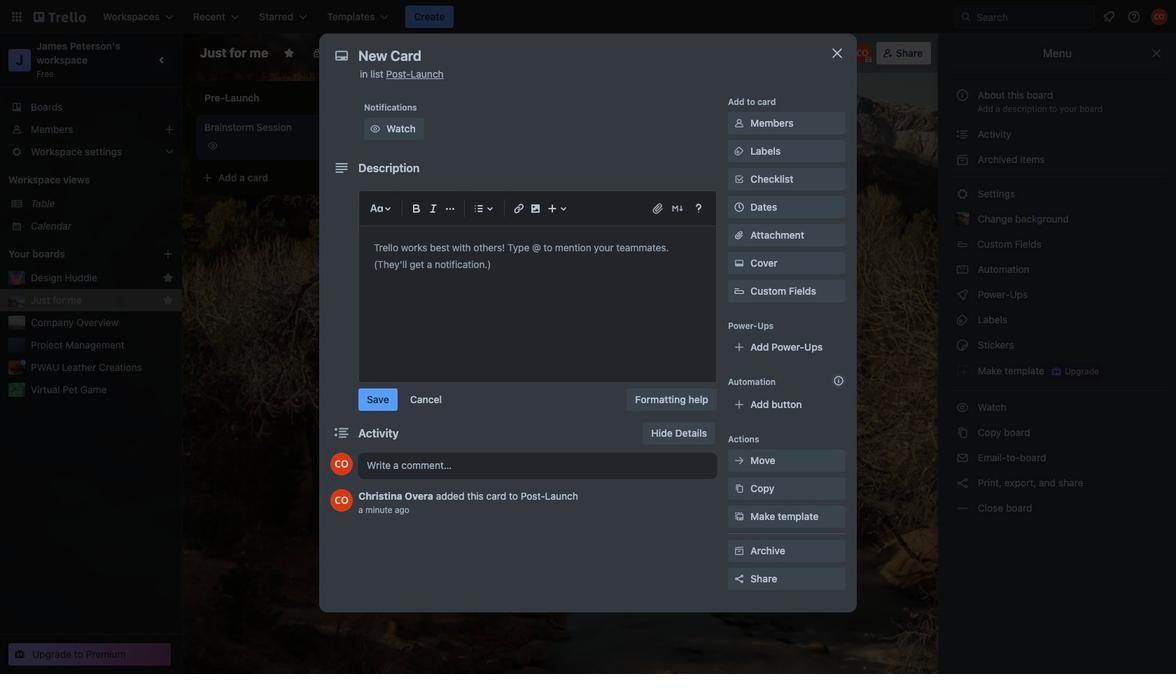 Task type: describe. For each thing, give the bounding box(es) containing it.
more formatting image
[[442, 200, 459, 217]]

open information menu image
[[1127, 10, 1141, 24]]

primary element
[[0, 0, 1176, 34]]

text styles image
[[368, 200, 385, 217]]

Main content area, start typing to enter text. text field
[[374, 239, 701, 273]]

close dialog image
[[829, 45, 846, 62]]

2 vertical spatial christina overa (christinaovera) image
[[330, 489, 353, 512]]

bold ⌘b image
[[408, 200, 425, 217]]

search image
[[960, 11, 972, 22]]

Write a comment text field
[[358, 453, 717, 478]]

add board image
[[162, 249, 174, 260]]

editor toolbar
[[365, 197, 710, 220]]

Board name text field
[[193, 42, 275, 64]]

italic ⌘i image
[[425, 200, 442, 217]]

attach and insert link image
[[651, 202, 665, 216]]

christina overa (christinaovera) image
[[853, 43, 872, 63]]

text formatting group
[[408, 200, 459, 217]]

0 vertical spatial christina overa (christinaovera) image
[[1151, 8, 1168, 25]]

1 vertical spatial christina overa (christinaovera) image
[[330, 453, 353, 475]]

link ⌘k image
[[510, 200, 527, 217]]

image image
[[527, 200, 544, 217]]

create from template… image
[[358, 172, 370, 183]]



Task type: vqa. For each thing, say whether or not it's contained in the screenshot.
the bottom @RUBYANDERSON7
no



Task type: locate. For each thing, give the bounding box(es) containing it.
Search field
[[972, 7, 1094, 27]]

0 vertical spatial starred icon image
[[162, 272, 174, 284]]

None text field
[[351, 43, 813, 69]]

christina overa (christinaovera) image
[[1151, 8, 1168, 25], [330, 453, 353, 475], [330, 489, 353, 512]]

view markdown image
[[671, 202, 685, 216]]

star or unstar board image
[[284, 48, 295, 59]]

1 vertical spatial starred icon image
[[162, 295, 174, 306]]

2 starred icon image from the top
[[162, 295, 174, 306]]

sm image
[[704, 42, 724, 62], [368, 122, 382, 136], [956, 127, 970, 141], [732, 144, 746, 158], [956, 153, 970, 167], [956, 288, 970, 302], [956, 363, 970, 377], [956, 400, 970, 414], [956, 451, 970, 465], [956, 476, 970, 490], [732, 510, 746, 524], [732, 544, 746, 558]]

1 starred icon image from the top
[[162, 272, 174, 284]]

your boards with 6 items element
[[8, 246, 141, 263]]

0 notifications image
[[1101, 8, 1117, 25]]

lists image
[[470, 200, 487, 217]]

open help dialog image
[[690, 200, 707, 217]]

sm image
[[732, 116, 746, 130], [956, 187, 970, 201], [732, 256, 746, 270], [956, 263, 970, 277], [956, 313, 970, 327], [956, 338, 970, 352], [956, 426, 970, 440], [732, 454, 746, 468], [732, 482, 746, 496], [956, 501, 970, 515]]

starred icon image
[[162, 272, 174, 284], [162, 295, 174, 306]]



